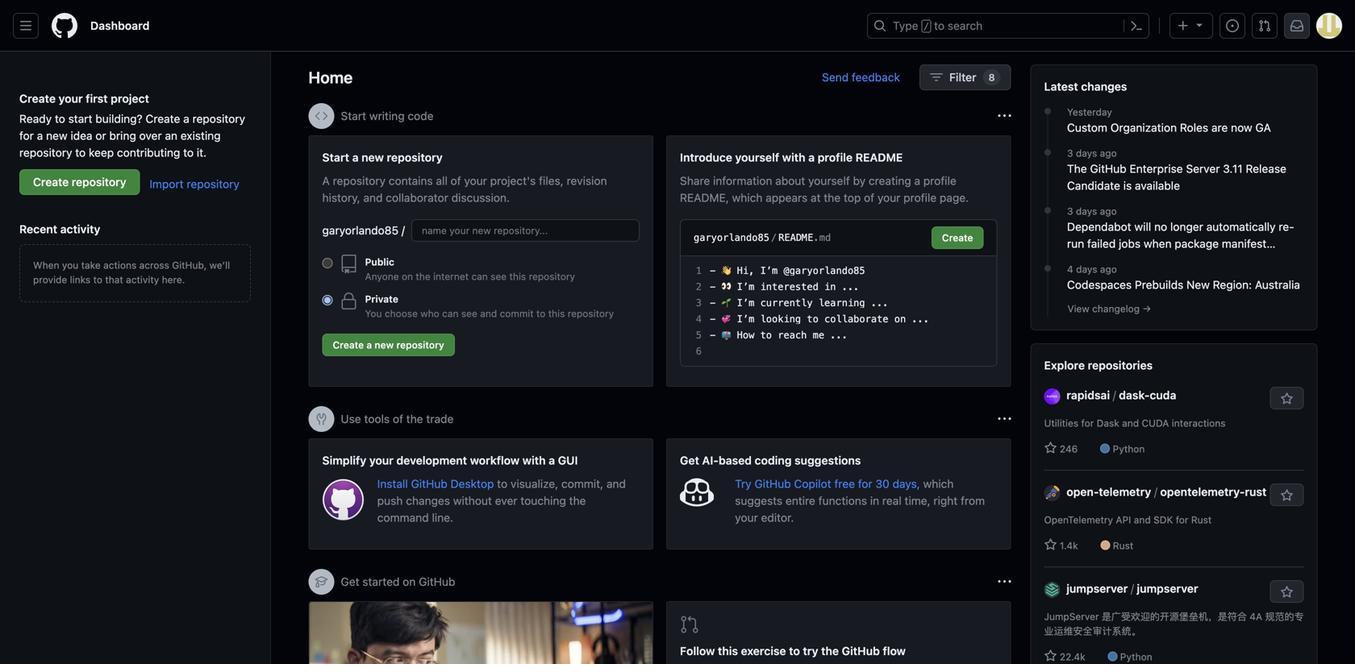Task type: locate. For each thing, give the bounding box(es) containing it.
suggestions
[[795, 454, 861, 468]]

2 horizontal spatial of
[[864, 191, 875, 205]]

dask-
[[1119, 389, 1150, 402]]

follow
[[680, 645, 715, 658]]

0 horizontal spatial in
[[825, 282, 836, 293]]

filter
[[950, 71, 977, 84]]

dot fill image
[[1042, 262, 1055, 275]]

garyorlando85 for garyorlando85 / readme .md
[[694, 232, 770, 244]]

Repository name text field
[[411, 219, 640, 242]]

readme down appears
[[779, 232, 814, 244]]

import repository
[[150, 178, 240, 191]]

which
[[732, 191, 763, 205], [924, 478, 954, 491]]

repository up history,
[[333, 174, 386, 188]]

1 - from the top
[[710, 265, 716, 277]]

changes up yesterday
[[1082, 80, 1128, 93]]

the left trade
[[406, 413, 423, 426]]

a right creating
[[915, 174, 921, 188]]

0 horizontal spatial with
[[523, 454, 546, 468]]

1 horizontal spatial with
[[783, 151, 806, 164]]

0 vertical spatial on
[[402, 271, 413, 282]]

👋
[[722, 265, 731, 277]]

ago inside the 3 days ago dependabot will no longer automatically re- run failed jobs when package manifest changes
[[1100, 206, 1117, 217]]

your down creating
[[878, 191, 901, 205]]

git pull request image up follow
[[680, 616, 700, 635]]

for down ready
[[19, 129, 34, 142]]

2 vertical spatial dot fill image
[[1042, 204, 1055, 217]]

1 vertical spatial get
[[341, 576, 360, 589]]

garyorlando85 inside create a new repository element
[[322, 224, 399, 237]]

0 vertical spatial in
[[825, 282, 836, 293]]

why am i seeing this? image for follow this exercise to try the github flow
[[999, 576, 1012, 589]]

profile left page.
[[904, 191, 937, 205]]

python
[[1113, 444, 1145, 455], [1121, 652, 1153, 663]]

0 vertical spatial yourself
[[736, 151, 780, 164]]

create up ready
[[19, 92, 56, 105]]

to inside private you choose who can see and commit to this repository
[[537, 308, 546, 320]]

commit
[[500, 308, 534, 320]]

across
[[139, 260, 169, 271]]

ago for failed
[[1100, 206, 1117, 217]]

3 for dependabot will no longer automatically re- run failed jobs when package manifest changes
[[1068, 206, 1074, 217]]

your up start
[[59, 92, 83, 105]]

information
[[713, 174, 773, 188]]

new left "idea"
[[46, 129, 67, 142]]

project
[[111, 92, 149, 105]]

0 horizontal spatial garyorlando85
[[322, 224, 399, 237]]

and right dask
[[1123, 418, 1140, 429]]

0 vertical spatial activity
[[60, 223, 100, 236]]

on for github
[[403, 576, 416, 589]]

1 jumpserver from the left
[[1067, 583, 1128, 596]]

/ inside type / to search
[[924, 21, 930, 32]]

in down @garyorlando85 at the right
[[825, 282, 836, 293]]

your down the suggests at bottom right
[[735, 512, 758, 525]]

/ right the type
[[924, 21, 930, 32]]

python for dask-
[[1113, 444, 1145, 455]]

changes inside to visualize, commit, and push changes without ever touching the command line.
[[406, 495, 450, 508]]

of right tools
[[393, 413, 403, 426]]

1 vertical spatial new
[[362, 151, 384, 164]]

1 vertical spatial readme
[[779, 232, 814, 244]]

you
[[365, 308, 382, 320]]

0 horizontal spatial 4
[[696, 314, 702, 325]]

star image
[[1045, 442, 1058, 455], [1045, 650, 1058, 663]]

your inside share information about yourself by creating a profile readme, which appears at the top of your profile page.
[[878, 191, 901, 205]]

the inside to visualize, commit, and push changes without ever touching the command line.
[[569, 495, 586, 508]]

0 vertical spatial days
[[1076, 148, 1098, 159]]

re-
[[1279, 220, 1295, 234]]

1 star image from the top
[[1045, 442, 1058, 455]]

... up learning
[[842, 282, 860, 293]]

jumpserver up the 是广受欢迎的开源堡垒机，是符合
[[1137, 583, 1199, 596]]

2 vertical spatial on
[[403, 576, 416, 589]]

0 horizontal spatial readme
[[779, 232, 814, 244]]

days up dependabot
[[1076, 206, 1098, 217]]

sdk
[[1154, 515, 1174, 526]]

git pull request image
[[1259, 19, 1272, 32], [680, 616, 700, 635]]

which up right
[[924, 478, 954, 491]]

yourself up at
[[809, 174, 850, 188]]

get left ai-
[[680, 454, 700, 468]]

import repository link
[[150, 178, 240, 191]]

0 horizontal spatial rust
[[1113, 541, 1134, 552]]

over
[[139, 129, 162, 142]]

python for jumpserver
[[1121, 652, 1153, 663]]

1 horizontal spatial activity
[[126, 274, 159, 286]]

at
[[811, 191, 821, 205]]

no
[[1155, 220, 1168, 234]]

python down utilities for dask and cuda interactions
[[1113, 444, 1145, 455]]

None submit
[[932, 227, 984, 249]]

start for start a new repository
[[322, 151, 349, 164]]

3 inside 3 days ago the github enterprise server 3.11 release candidate is available
[[1068, 148, 1074, 159]]

.md
[[814, 232, 831, 244]]

new down writing
[[362, 151, 384, 164]]

4 - from the top
[[710, 314, 716, 325]]

0 vertical spatial star image
[[1045, 442, 1058, 455]]

0 vertical spatial of
[[451, 174, 461, 188]]

garyorlando85 inside the 'introduce yourself with a profile readme' element
[[694, 232, 770, 244]]

gui
[[558, 454, 578, 468]]

see right who
[[461, 308, 478, 320]]

command palette image
[[1131, 19, 1143, 32]]

1 horizontal spatial 4
[[1068, 264, 1074, 275]]

1 vertical spatial see
[[461, 308, 478, 320]]

release
[[1246, 162, 1287, 176]]

0 vertical spatial can
[[472, 271, 488, 282]]

0 vertical spatial get
[[680, 454, 700, 468]]

keep
[[89, 146, 114, 159]]

- left 👋
[[710, 265, 716, 277]]

create down the lock icon
[[333, 340, 364, 351]]

create up recent activity
[[33, 176, 69, 189]]

github
[[1091, 162, 1127, 176], [411, 478, 448, 491], [755, 478, 791, 491], [419, 576, 455, 589], [842, 645, 880, 658]]

for left 30 at bottom right
[[858, 478, 873, 491]]

4 days ago codespaces prebuilds new region: australia
[[1068, 264, 1301, 292]]

1 vertical spatial changes
[[1068, 254, 1112, 268]]

3 dot fill image from the top
[[1042, 204, 1055, 217]]

1 horizontal spatial see
[[491, 271, 507, 282]]

3 inside the 3 days ago dependabot will no longer automatically re- run failed jobs when package manifest changes
[[1068, 206, 1074, 217]]

0 horizontal spatial which
[[732, 191, 763, 205]]

to right "how"
[[761, 330, 772, 341]]

1 vertical spatial yourself
[[809, 174, 850, 188]]

feedback
[[852, 71, 900, 84]]

view
[[1068, 303, 1090, 315]]

based
[[719, 454, 752, 468]]

lock image
[[339, 292, 359, 311]]

github inside "simplify your development workflow with a gui" element
[[411, 478, 448, 491]]

code
[[408, 109, 434, 123]]

0 horizontal spatial git pull request image
[[680, 616, 700, 635]]

repository down who
[[397, 340, 444, 351]]

ago for is
[[1100, 148, 1117, 159]]

import
[[150, 178, 184, 191]]

will
[[1135, 220, 1152, 234]]

0 vertical spatial star this repository image
[[1281, 393, 1294, 406]]

plus image
[[1177, 19, 1190, 32]]

yourself inside share information about yourself by creating a profile readme, which appears at the top of your profile page.
[[809, 174, 850, 188]]

1 vertical spatial start
[[322, 151, 349, 164]]

1 ago from the top
[[1100, 148, 1117, 159]]

garyorlando85 up repo "image"
[[322, 224, 399, 237]]

about
[[776, 174, 806, 188]]

/ inside create a new repository element
[[402, 224, 405, 237]]

1 horizontal spatial garyorlando85
[[694, 232, 770, 244]]

- left 💞️
[[710, 314, 716, 325]]

type
[[893, 19, 919, 32]]

repository up existing
[[192, 112, 245, 125]]

1 vertical spatial days
[[1076, 206, 1098, 217]]

0 horizontal spatial jumpserver
[[1067, 583, 1128, 596]]

to inside the when you take actions across github, we'll provide links to that activity here.
[[93, 274, 102, 286]]

get ai-based coding suggestions
[[680, 454, 861, 468]]

1 vertical spatial which
[[924, 478, 954, 491]]

can inside the public anyone on the internet can see this repository
[[472, 271, 488, 282]]

who
[[421, 308, 440, 320]]

star this repository image
[[1281, 393, 1294, 406], [1281, 587, 1294, 600]]

profile up page.
[[924, 174, 957, 188]]

None radio
[[322, 258, 333, 269], [322, 295, 333, 306], [322, 258, 333, 269], [322, 295, 333, 306]]

for
[[19, 129, 34, 142], [1082, 418, 1094, 429], [858, 478, 873, 491], [1176, 515, 1189, 526]]

changes inside the 3 days ago dependabot will no longer automatically re- run failed jobs when package manifest changes
[[1068, 254, 1112, 268]]

/ inside the 'introduce yourself with a profile readme' element
[[771, 232, 777, 244]]

that
[[105, 274, 123, 286]]

enterprise
[[1130, 162, 1183, 176]]

a up share information about yourself by creating a profile readme, which appears at the top of your profile page.
[[809, 151, 815, 164]]

1 vertical spatial ago
[[1100, 206, 1117, 217]]

when you take actions across github, we'll provide links to that activity here.
[[33, 260, 230, 286]]

0 vertical spatial git pull request image
[[1259, 19, 1272, 32]]

the inside share information about yourself by creating a profile readme, which appears at the top of your profile page.
[[824, 191, 841, 205]]

days for dependabot
[[1076, 206, 1098, 217]]

2 dot fill image from the top
[[1042, 146, 1055, 159]]

activity up you
[[60, 223, 100, 236]]

🌱
[[722, 298, 731, 309]]

follow this exercise to try the github flow
[[680, 645, 906, 658]]

1 vertical spatial on
[[895, 314, 906, 325]]

opentelemetry
[[1045, 515, 1114, 526]]

1 horizontal spatial jumpserver
[[1137, 583, 1199, 596]]

copilot
[[794, 478, 832, 491]]

create for create repository
[[33, 176, 69, 189]]

1 vertical spatial profile
[[924, 174, 957, 188]]

activity
[[60, 223, 100, 236], [126, 274, 159, 286]]

what is github? image
[[309, 603, 653, 665]]

1 vertical spatial this
[[548, 308, 565, 320]]

star image down jumpserver
[[1045, 650, 1058, 663]]

yourself up information
[[736, 151, 780, 164]]

1 vertical spatial of
[[864, 191, 875, 205]]

ago inside '4 days ago codespaces prebuilds new region: australia'
[[1101, 264, 1118, 275]]

on right started
[[403, 576, 416, 589]]

create
[[19, 92, 56, 105], [146, 112, 180, 125], [33, 176, 69, 189], [333, 340, 364, 351]]

start up a
[[322, 151, 349, 164]]

2 star this repository image from the top
[[1281, 587, 1294, 600]]

star image down utilities
[[1045, 442, 1058, 455]]

/ up the 是广受欢迎的开源堡垒机，是符合
[[1131, 583, 1134, 596]]

1 horizontal spatial of
[[451, 174, 461, 188]]

exercise
[[741, 645, 786, 658]]

dependabot
[[1068, 220, 1132, 234]]

1 vertical spatial can
[[442, 308, 459, 320]]

python down jumpserver 是广受欢迎的开源堡垒机，是符合 4a 规范的专 业运维安全审计系统。
[[1121, 652, 1153, 663]]

2 vertical spatial of
[[393, 413, 403, 426]]

1 horizontal spatial yourself
[[809, 174, 850, 188]]

1 horizontal spatial which
[[924, 478, 954, 491]]

functions
[[819, 495, 867, 508]]

jumpserver up jumpserver
[[1067, 583, 1128, 596]]

introduce yourself with a profile readme element
[[667, 136, 1012, 387]]

2 horizontal spatial this
[[718, 645, 738, 658]]

on inside the public anyone on the internet can see this repository
[[402, 271, 413, 282]]

triangle down image
[[1193, 18, 1206, 31]]

0 horizontal spatial can
[[442, 308, 459, 320]]

your inside the a repository contains all of your project's files, revision history, and collaborator discussion.
[[464, 174, 487, 188]]

1 horizontal spatial can
[[472, 271, 488, 282]]

your up install
[[369, 454, 394, 468]]

anyone
[[365, 271, 399, 282]]

command
[[377, 512, 429, 525]]

filter image
[[930, 71, 943, 84]]

and inside to visualize, commit, and push changes without ever touching the command line.
[[607, 478, 626, 491]]

new inside create a new repository button
[[375, 340, 394, 351]]

1 horizontal spatial this
[[548, 308, 565, 320]]

/ down appears
[[771, 232, 777, 244]]

0 vertical spatial dot fill image
[[1042, 105, 1055, 118]]

0 vertical spatial 4
[[1068, 264, 1074, 275]]

building?
[[95, 112, 143, 125]]

your up discussion.
[[464, 174, 487, 188]]

/ for rapidsai / dask-cuda
[[1113, 389, 1116, 402]]

0 vertical spatial why am i seeing this? image
[[999, 110, 1012, 123]]

repository down keep
[[72, 176, 126, 189]]

1 vertical spatial 4
[[696, 314, 702, 325]]

on right anyone
[[402, 271, 413, 282]]

start a new repository
[[322, 151, 443, 164]]

ago up dependabot
[[1100, 206, 1117, 217]]

1 horizontal spatial in
[[871, 495, 880, 508]]

actions
[[103, 260, 137, 271]]

the left the internet
[[416, 271, 431, 282]]

the
[[1068, 162, 1087, 176]]

- left 📫
[[710, 330, 716, 341]]

github left flow
[[842, 645, 880, 658]]

create for create your first project ready to start building? create a repository for a new idea or bring over an existing repository to keep contributing to it.
[[19, 92, 56, 105]]

links
[[70, 274, 91, 286]]

1 vertical spatial star image
[[1045, 650, 1058, 663]]

2 why am i seeing this? image from the top
[[999, 576, 1012, 589]]

this up commit
[[510, 271, 526, 282]]

dot fill image
[[1042, 105, 1055, 118], [1042, 146, 1055, 159], [1042, 204, 1055, 217]]

with up visualize,
[[523, 454, 546, 468]]

0 vertical spatial start
[[341, 109, 366, 123]]

none submit inside the 'introduce yourself with a profile readme' element
[[932, 227, 984, 249]]

of right the all
[[451, 174, 461, 188]]

use tools of the trade
[[341, 413, 454, 426]]

2 vertical spatial 3
[[696, 298, 702, 309]]

line.
[[432, 512, 454, 525]]

candidate
[[1068, 179, 1121, 192]]

1 vertical spatial in
[[871, 495, 880, 508]]

start right the code icon
[[341, 109, 366, 123]]

- left 👀 on the right of page
[[710, 282, 716, 293]]

region:
[[1213, 278, 1252, 292]]

of right top
[[864, 191, 875, 205]]

0 vertical spatial changes
[[1082, 80, 1128, 93]]

i'm
[[761, 265, 778, 277], [737, 282, 755, 293], [737, 298, 755, 309], [737, 314, 755, 325]]

days inside 3 days ago the github enterprise server 3.11 release candidate is available
[[1076, 148, 1098, 159]]

search
[[948, 19, 983, 32]]

why am i seeing this? image for share information about yourself by creating a profile readme, which appears at the top of your profile page.
[[999, 110, 1012, 123]]

commit,
[[562, 478, 604, 491]]

1 horizontal spatial get
[[680, 454, 700, 468]]

2 vertical spatial changes
[[406, 495, 450, 508]]

introduce yourself with a profile readme
[[680, 151, 903, 164]]

repository inside button
[[397, 340, 444, 351]]

this right follow
[[718, 645, 738, 658]]

2 vertical spatial profile
[[904, 191, 937, 205]]

see up private you choose who can see and commit to this repository on the top
[[491, 271, 507, 282]]

open-
[[1067, 486, 1099, 499]]

0 vertical spatial new
[[46, 129, 67, 142]]

1 dot fill image from the top
[[1042, 105, 1055, 118]]

days inside '4 days ago codespaces prebuilds new region: australia'
[[1077, 264, 1098, 275]]

3 up run
[[1068, 206, 1074, 217]]

ago inside 3 days ago the github enterprise server 3.11 release candidate is available
[[1100, 148, 1117, 159]]

1 vertical spatial with
[[523, 454, 546, 468]]

1 vertical spatial 3
[[1068, 206, 1074, 217]]

view changelog →
[[1068, 303, 1152, 315]]

run
[[1068, 237, 1085, 251]]

github inside 3 days ago the github enterprise server 3.11 release candidate is available
[[1091, 162, 1127, 176]]

days inside the 3 days ago dependabot will no longer automatically re- run failed jobs when package manifest changes
[[1076, 206, 1098, 217]]

can right the internet
[[472, 271, 488, 282]]

3 ago from the top
[[1101, 264, 1118, 275]]

1 vertical spatial dot fill image
[[1042, 146, 1055, 159]]

1 horizontal spatial rust
[[1192, 515, 1212, 526]]

start writing code
[[341, 109, 434, 123]]

create inside button
[[333, 340, 364, 351]]

repository down it.
[[187, 178, 240, 191]]

repository inside private you choose who can see and commit to this repository
[[568, 308, 614, 320]]

the right at
[[824, 191, 841, 205]]

4 right dot fill image
[[1068, 264, 1074, 275]]

1 star this repository image from the top
[[1281, 393, 1294, 406]]

get right mortar board image
[[341, 576, 360, 589]]

why am i seeing this? image
[[999, 110, 1012, 123], [999, 576, 1012, 589]]

latest changes
[[1045, 80, 1128, 93]]

github up the suggests at bottom right
[[755, 478, 791, 491]]

4 up 5
[[696, 314, 702, 325]]

files,
[[539, 174, 564, 188]]

to
[[935, 19, 945, 32], [55, 112, 65, 125], [75, 146, 86, 159], [183, 146, 194, 159], [93, 274, 102, 286], [537, 308, 546, 320], [807, 314, 819, 325], [761, 330, 772, 341], [497, 478, 508, 491], [789, 645, 800, 658]]

issue opened image
[[1227, 19, 1239, 32]]

first
[[86, 92, 108, 105]]

2 ago from the top
[[1100, 206, 1117, 217]]

a up existing
[[183, 112, 189, 125]]

是广受欢迎的开源堡垒机，是符合
[[1102, 612, 1247, 623]]

0 vertical spatial ago
[[1100, 148, 1117, 159]]

/
[[924, 21, 930, 32], [402, 224, 405, 237], [771, 232, 777, 244], [1113, 389, 1116, 402], [1155, 486, 1158, 499], [1131, 583, 1134, 596]]

/ for garyorlando85 / readme .md
[[771, 232, 777, 244]]

introduce
[[680, 151, 733, 164]]

repository up commit
[[529, 271, 575, 282]]

free
[[835, 478, 855, 491]]

4 inside 1 - 👋 hi, i'm @garyorlando85 2 - 👀 i'm interested in ... 3 - 🌱 i'm currently learning ... 4 - 💞️ i'm looking to collaborate on ... 5 - 📫 how to reach me ... 6
[[696, 314, 702, 325]]

1 why am i seeing this? image from the top
[[999, 110, 1012, 123]]

2 vertical spatial days
[[1077, 264, 1098, 275]]

can
[[472, 271, 488, 282], [442, 308, 459, 320]]

0 horizontal spatial see
[[461, 308, 478, 320]]

for inside the get ai-based coding suggestions element
[[858, 478, 873, 491]]

0 vertical spatial python
[[1113, 444, 1145, 455]]

rust down "api"
[[1113, 541, 1134, 552]]

1 vertical spatial activity
[[126, 274, 159, 286]]

0 horizontal spatial this
[[510, 271, 526, 282]]

flow
[[883, 645, 906, 658]]

see
[[491, 271, 507, 282], [461, 308, 478, 320]]

reach
[[778, 330, 807, 341]]

repository right commit
[[568, 308, 614, 320]]

see inside the public anyone on the internet can see this repository
[[491, 271, 507, 282]]

start inside create a new repository element
[[322, 151, 349, 164]]

2 vertical spatial ago
[[1101, 264, 1118, 275]]

2 star image from the top
[[1045, 650, 1058, 663]]

send feedback link
[[822, 69, 900, 86]]

github down development
[[411, 478, 448, 491]]

on right collaborate
[[895, 314, 906, 325]]

2 vertical spatial new
[[375, 340, 394, 351]]

get for get started on github
[[341, 576, 360, 589]]

latest
[[1045, 80, 1079, 93]]

246
[[1058, 444, 1078, 455]]

1 vertical spatial why am i seeing this? image
[[999, 576, 1012, 589]]

this inside private you choose who can see and commit to this repository
[[548, 308, 565, 320]]

i'm right the 🌱
[[737, 298, 755, 309]]

to right commit
[[537, 308, 546, 320]]

to down take
[[93, 274, 102, 286]]

0 vertical spatial 3
[[1068, 148, 1074, 159]]

garyorlando85 for garyorlando85 /
[[322, 224, 399, 237]]

1 vertical spatial star this repository image
[[1281, 587, 1294, 600]]

0 vertical spatial rust
[[1192, 515, 1212, 526]]

1 vertical spatial python
[[1121, 652, 1153, 663]]

ago down custom
[[1100, 148, 1117, 159]]

readme up creating
[[856, 151, 903, 164]]

collaborate
[[825, 314, 889, 325]]

changes down the install github desktop link
[[406, 495, 450, 508]]

repositories
[[1088, 359, 1153, 372]]

0 vertical spatial which
[[732, 191, 763, 205]]

code image
[[315, 110, 328, 123]]

3 for the github enterprise server 3.11 release candidate is available
[[1068, 148, 1074, 159]]

dot fill image for dependabot will no longer automatically re- run failed jobs when package manifest changes
[[1042, 204, 1055, 217]]

create a new repository element
[[322, 149, 640, 363]]

0 horizontal spatial get
[[341, 576, 360, 589]]

garyorlando85 up 👋
[[694, 232, 770, 244]]

garyorlando85
[[322, 224, 399, 237], [694, 232, 770, 244]]

can right who
[[442, 308, 459, 320]]

/ up sdk
[[1155, 486, 1158, 499]]

get for get ai-based coding suggestions
[[680, 454, 700, 468]]

0 vertical spatial see
[[491, 271, 507, 282]]

1 horizontal spatial readme
[[856, 151, 903, 164]]

workflow
[[470, 454, 520, 468]]

recent activity
[[19, 223, 100, 236]]

0 vertical spatial this
[[510, 271, 526, 282]]

with up about
[[783, 151, 806, 164]]



Task type: describe. For each thing, give the bounding box(es) containing it.
2 vertical spatial this
[[718, 645, 738, 658]]

activity inside the when you take actions across github, we'll provide links to that activity here.
[[126, 274, 159, 286]]

your inside create your first project ready to start building? create a repository for a new idea or bring over an existing repository to keep contributing to it.
[[59, 92, 83, 105]]

2 - from the top
[[710, 282, 716, 293]]

dashboard
[[90, 19, 150, 32]]

page.
[[940, 191, 969, 205]]

touching
[[521, 495, 566, 508]]

star this repository image for jumpserver / jumpserver
[[1281, 587, 1294, 600]]

a up history,
[[352, 151, 359, 164]]

revision
[[567, 174, 607, 188]]

@open-telemetry profile image
[[1045, 486, 1061, 502]]

your inside which suggests entire functions in real time, right from your editor.
[[735, 512, 758, 525]]

ga
[[1256, 121, 1272, 134]]

i'm up "how"
[[737, 314, 755, 325]]

create up an at the top left
[[146, 112, 180, 125]]

4 inside '4 days ago codespaces prebuilds new region: australia'
[[1068, 264, 1074, 275]]

a
[[322, 174, 330, 188]]

install github desktop
[[377, 478, 497, 491]]

jobs
[[1119, 237, 1141, 251]]

open-telemetry / opentelemetry-rust
[[1067, 486, 1267, 499]]

push
[[377, 495, 403, 508]]

yesterday custom organization roles are now ga
[[1068, 107, 1272, 134]]

garyorlando85 / readme .md
[[694, 232, 831, 244]]

30
[[876, 478, 890, 491]]

2 jumpserver from the left
[[1137, 583, 1199, 596]]

to down "idea"
[[75, 146, 86, 159]]

real
[[883, 495, 902, 508]]

try github copilot free for 30 days, link
[[735, 478, 924, 491]]

repository down ready
[[19, 146, 72, 159]]

0 horizontal spatial yourself
[[736, 151, 780, 164]]

@garyorlando85
[[784, 265, 866, 277]]

try github copilot free for 30 days,
[[735, 478, 924, 491]]

an
[[165, 129, 178, 142]]

5 - from the top
[[710, 330, 716, 341]]

dot fill image for the github enterprise server 3.11 release candidate is available
[[1042, 146, 1055, 159]]

1.4k
[[1058, 541, 1079, 552]]

start for start writing code
[[341, 109, 366, 123]]

which inside which suggests entire functions in real time, right from your editor.
[[924, 478, 954, 491]]

for left dask
[[1082, 418, 1094, 429]]

... right me
[[831, 330, 848, 341]]

@rapidsai profile image
[[1045, 389, 1061, 405]]

recent
[[19, 223, 57, 236]]

create repository
[[33, 176, 126, 189]]

interested
[[761, 282, 819, 293]]

yesterday
[[1068, 107, 1113, 118]]

github,
[[172, 260, 207, 271]]

see inside private you choose who can see and commit to this repository
[[461, 308, 478, 320]]

discussion.
[[452, 191, 510, 205]]

project's
[[490, 174, 536, 188]]

/ for garyorlando85 /
[[402, 224, 405, 237]]

explore element
[[1031, 65, 1318, 665]]

manifest
[[1222, 237, 1267, 251]]

jumpserver / jumpserver
[[1067, 583, 1199, 596]]

notifications image
[[1291, 19, 1304, 32]]

to left it.
[[183, 146, 194, 159]]

star this repository image for rapidsai / dask-cuda
[[1281, 393, 1294, 406]]

/ for jumpserver / jumpserver
[[1131, 583, 1134, 596]]

this inside the public anyone on the internet can see this repository
[[510, 271, 526, 282]]

public
[[365, 257, 395, 268]]

on inside 1 - 👋 hi, i'm @garyorlando85 2 - 👀 i'm interested in ... 3 - 🌱 i'm currently learning ... 4 - 💞️ i'm looking to collaborate on ... 5 - 📫 how to reach me ... 6
[[895, 314, 906, 325]]

simplify your development workflow with a gui element
[[309, 439, 654, 550]]

longer
[[1171, 220, 1204, 234]]

4a
[[1250, 612, 1263, 623]]

1 vertical spatial git pull request image
[[680, 616, 700, 635]]

0 horizontal spatial of
[[393, 413, 403, 426]]

1 - 👋 hi, i'm @garyorlando85 2 - 👀 i'm interested in ... 3 - 🌱 i'm currently learning ... 4 - 💞️ i'm looking to collaborate on ... 5 - 📫 how to reach me ... 6
[[696, 265, 930, 357]]

a left gui
[[549, 454, 555, 468]]

ai-
[[702, 454, 719, 468]]

github desktop image
[[322, 479, 365, 521]]

to left start
[[55, 112, 65, 125]]

star image for rapidsai / dask-cuda
[[1045, 442, 1058, 455]]

... up collaborate
[[871, 298, 889, 309]]

why am i seeing this? image
[[999, 413, 1012, 426]]

create repository link
[[19, 169, 140, 195]]

organization
[[1111, 121, 1177, 134]]

0 vertical spatial with
[[783, 151, 806, 164]]

6
[[696, 346, 702, 357]]

/ for type / to search
[[924, 21, 930, 32]]

a inside button
[[367, 340, 372, 351]]

or
[[96, 129, 106, 142]]

for right sdk
[[1176, 515, 1189, 526]]

get started on github
[[341, 576, 455, 589]]

learning
[[819, 298, 866, 309]]

dot fill image for custom organization roles are now ga
[[1042, 105, 1055, 118]]

can inside private you choose who can see and commit to this repository
[[442, 308, 459, 320]]

1 horizontal spatial git pull request image
[[1259, 19, 1272, 32]]

3 days ago dependabot will no longer automatically re- run failed jobs when package manifest changes
[[1068, 206, 1295, 268]]

days,
[[893, 478, 921, 491]]

hi,
[[737, 265, 755, 277]]

all
[[436, 174, 448, 188]]

star image
[[1045, 539, 1058, 552]]

automatically
[[1207, 220, 1276, 234]]

for inside create your first project ready to start building? create a repository for a new idea or bring over an existing repository to keep contributing to it.
[[19, 129, 34, 142]]

to left try
[[789, 645, 800, 658]]

what is github? element
[[309, 602, 654, 665]]

days for the
[[1076, 148, 1098, 159]]

→
[[1143, 303, 1152, 315]]

send
[[822, 71, 849, 84]]

create a new repository button
[[322, 334, 455, 357]]

and right "api"
[[1134, 515, 1151, 526]]

tools image
[[315, 413, 328, 426]]

are
[[1212, 121, 1228, 134]]

and inside private you choose who can see and commit to this repository
[[480, 308, 497, 320]]

to up me
[[807, 314, 819, 325]]

3 inside 1 - 👋 hi, i'm @garyorlando85 2 - 👀 i'm interested in ... 3 - 🌱 i'm currently learning ... 4 - 💞️ i'm looking to collaborate on ... 5 - 📫 how to reach me ... 6
[[696, 298, 702, 309]]

take
[[81, 260, 101, 271]]

is
[[1124, 179, 1132, 192]]

to left search
[[935, 19, 945, 32]]

of inside the a repository contains all of your project's files, revision history, and collaborator discussion.
[[451, 174, 461, 188]]

to inside to visualize, commit, and push changes without ever touching the command line.
[[497, 478, 508, 491]]

writing
[[369, 109, 405, 123]]

opentelemetry-
[[1161, 486, 1245, 499]]

0 vertical spatial readme
[[856, 151, 903, 164]]

repo image
[[339, 255, 359, 274]]

the inside the public anyone on the internet can see this repository
[[416, 271, 431, 282]]

garyorlando85 /
[[322, 224, 405, 237]]

i'm right hi,
[[761, 265, 778, 277]]

explore repositories
[[1045, 359, 1153, 372]]

the right try
[[822, 645, 839, 658]]

0 horizontal spatial activity
[[60, 223, 100, 236]]

trade
[[426, 413, 454, 426]]

we'll
[[210, 260, 230, 271]]

a down ready
[[37, 129, 43, 142]]

ever
[[495, 495, 518, 508]]

repository inside the a repository contains all of your project's files, revision history, and collaborator discussion.
[[333, 174, 386, 188]]

which inside share information about yourself by creating a profile readme, which appears at the top of your profile page.
[[732, 191, 763, 205]]

5
[[696, 330, 702, 341]]

repository up contains
[[387, 151, 443, 164]]

visualize,
[[511, 478, 559, 491]]

new inside create your first project ready to start building? create a repository for a new idea or bring over an existing repository to keep contributing to it.
[[46, 129, 67, 142]]

3 - from the top
[[710, 298, 716, 309]]

create for create a new repository
[[333, 340, 364, 351]]

... right collaborate
[[912, 314, 930, 325]]

to visualize, commit, and push changes without ever touching the command line.
[[377, 478, 626, 525]]

when
[[33, 260, 59, 271]]

try
[[803, 645, 819, 658]]

star this repository image
[[1281, 490, 1294, 503]]

new for start
[[362, 151, 384, 164]]

development
[[397, 454, 467, 468]]

in inside 1 - 👋 hi, i'm @garyorlando85 2 - 👀 i'm interested in ... 3 - 🌱 i'm currently learning ... 4 - 💞️ i'm looking to collaborate on ... 5 - 📫 how to reach me ... 6
[[825, 282, 836, 293]]

create a new repository
[[333, 340, 444, 351]]

规范的专
[[1266, 612, 1304, 623]]

failed
[[1088, 237, 1116, 251]]

custom organization roles are now ga link
[[1068, 119, 1304, 136]]

cuda
[[1142, 418, 1170, 429]]

try
[[735, 478, 752, 491]]

github right started
[[419, 576, 455, 589]]

on for the
[[402, 271, 413, 282]]

private you choose who can see and commit to this repository
[[365, 294, 614, 320]]

@jumpserver profile image
[[1045, 582, 1061, 599]]

of inside share information about yourself by creating a profile readme, which appears at the top of your profile page.
[[864, 191, 875, 205]]

telemetry
[[1099, 486, 1152, 499]]

github inside the get ai-based coding suggestions element
[[755, 478, 791, 491]]

new for create
[[375, 340, 394, 351]]

here.
[[162, 274, 185, 286]]

a inside share information about yourself by creating a profile readme, which appears at the top of your profile page.
[[915, 174, 921, 188]]

0 vertical spatial profile
[[818, 151, 853, 164]]

and inside the a repository contains all of your project's files, revision history, and collaborator discussion.
[[363, 191, 383, 205]]

contains
[[389, 174, 433, 188]]

explore repositories navigation
[[1031, 344, 1318, 665]]

public anyone on the internet can see this repository
[[365, 257, 575, 282]]

coding
[[755, 454, 792, 468]]

repository inside the public anyone on the internet can see this repository
[[529, 271, 575, 282]]

1 vertical spatial rust
[[1113, 541, 1134, 552]]

dask
[[1097, 418, 1120, 429]]

i'm down hi,
[[737, 282, 755, 293]]

bring
[[109, 129, 136, 142]]

star image for jumpserver / jumpserver
[[1045, 650, 1058, 663]]

looking
[[761, 314, 801, 325]]

get ai-based coding suggestions element
[[667, 439, 1012, 550]]

2
[[696, 282, 702, 293]]

ready
[[19, 112, 52, 125]]

in inside which suggests entire functions in real time, right from your editor.
[[871, 495, 880, 508]]

mortar board image
[[315, 576, 328, 589]]

days for codespaces
[[1077, 264, 1098, 275]]

homepage image
[[52, 13, 77, 39]]

desktop
[[451, 478, 494, 491]]



Task type: vqa. For each thing, say whether or not it's contained in the screenshot.


